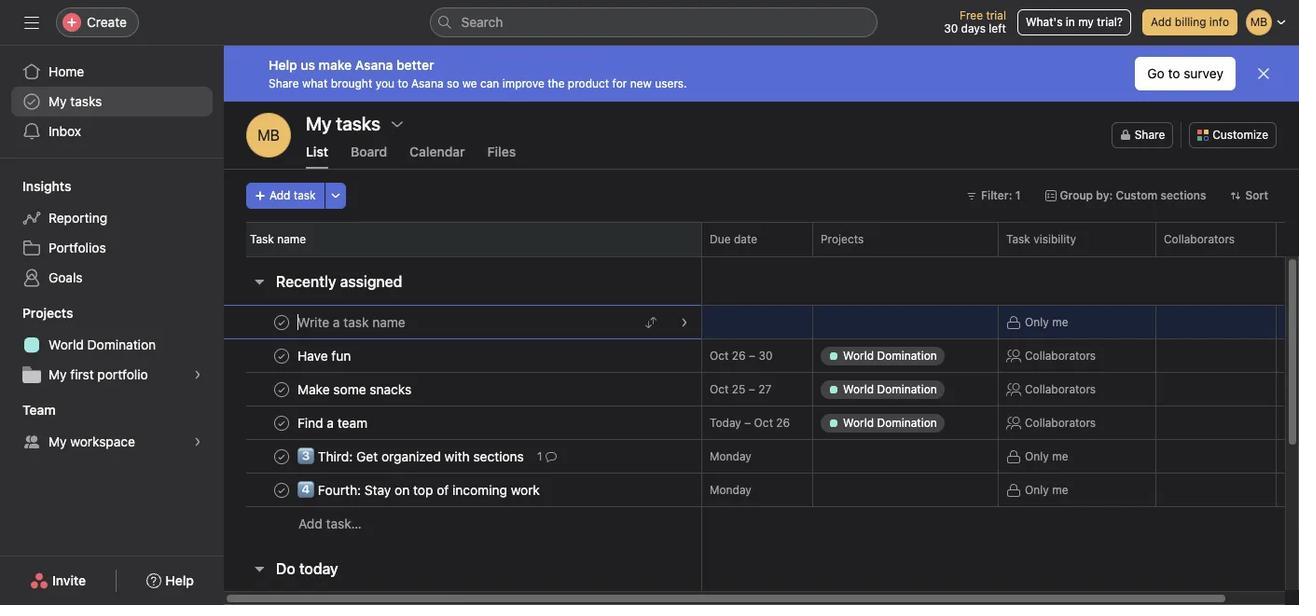 Task type: describe. For each thing, give the bounding box(es) containing it.
mb button
[[246, 113, 291, 158]]

calendar
[[410, 144, 465, 160]]

teams element
[[0, 394, 224, 461]]

filter: 1 button
[[958, 183, 1030, 209]]

3️⃣ Third: Get organized with sections text field
[[294, 447, 530, 466]]

more actions image
[[330, 190, 341, 202]]

billing
[[1175, 15, 1207, 29]]

details image
[[679, 317, 690, 328]]

to inside 'button'
[[1169, 65, 1181, 81]]

me for linked projects for cell
[[1053, 315, 1069, 329]]

1 horizontal spatial 26
[[777, 416, 791, 430]]

completed checkbox for make some snacks text field
[[271, 378, 293, 401]]

4️⃣ fourth: stay on top of incoming work cell
[[224, 473, 703, 508]]

list link
[[306, 144, 328, 169]]

add for add task…
[[299, 516, 323, 532]]

add billing info
[[1151, 15, 1230, 29]]

free trial 30 days left
[[944, 8, 1007, 35]]

group by: custom sections button
[[1037, 183, 1215, 209]]

only for linked projects for cell
[[1025, 315, 1049, 329]]

my tasks
[[306, 113, 381, 134]]

linked projects for cell
[[813, 305, 999, 340]]

so
[[447, 76, 459, 90]]

collapse task list for this section image for do today
[[252, 562, 267, 577]]

the
[[548, 76, 565, 90]]

move tasks between sections image
[[646, 317, 657, 328]]

show options image
[[390, 117, 405, 132]]

find a team cell
[[224, 406, 703, 440]]

see details, my first portfolio image
[[192, 369, 203, 381]]

create button
[[56, 7, 139, 37]]

trial
[[987, 8, 1007, 22]]

group
[[1060, 188, 1094, 202]]

survey
[[1184, 65, 1224, 81]]

row containing 1
[[224, 438, 1300, 475]]

only me row
[[224, 304, 1300, 341]]

world domination link
[[11, 330, 213, 360]]

completed image for oct 25
[[271, 378, 293, 401]]

only me for linked projects for 4️⃣ fourth: stay on top of incoming work cell
[[1025, 483, 1069, 497]]

banner containing help us make asana better
[[224, 46, 1300, 102]]

search list box
[[430, 7, 877, 37]]

27
[[759, 383, 772, 397]]

brought
[[331, 76, 373, 90]]

row containing task name
[[224, 222, 1300, 257]]

users.
[[655, 76, 687, 90]]

we
[[463, 76, 477, 90]]

only for linked projects for 4️⃣ fourth: stay on top of incoming work cell
[[1025, 483, 1049, 497]]

only for linked projects for 3️⃣ third: get organized with sections cell
[[1025, 449, 1049, 463]]

1 inside button
[[537, 449, 542, 463]]

help for help us make asana better share what brought you to asana so we can improve the product for new users.
[[269, 56, 297, 72]]

sections
[[1161, 188, 1207, 202]]

30 inside free trial 30 days left
[[944, 21, 958, 35]]

– for 27
[[749, 383, 756, 397]]

my first portfolio
[[49, 367, 148, 383]]

collaborators for 26
[[1025, 416, 1096, 430]]

help us make asana better share what brought you to asana so we can improve the product for new users.
[[269, 56, 687, 90]]

asana
[[412, 76, 444, 90]]

completed checkbox for 'have fun' text field
[[271, 345, 293, 367]]

add for add billing info
[[1151, 15, 1172, 29]]

what's in my trial? button
[[1018, 9, 1132, 35]]

search
[[461, 14, 503, 30]]

recently assigned
[[276, 273, 403, 290]]

sort button
[[1223, 183, 1277, 209]]

Write a task name text field
[[294, 313, 411, 332]]

my workspace link
[[11, 427, 213, 457]]

reporting link
[[11, 203, 213, 233]]

filter:
[[982, 188, 1013, 202]]

today – oct 26
[[710, 416, 791, 430]]

completed image for collaborators
[[271, 345, 293, 367]]

date
[[734, 232, 758, 246]]

team button
[[0, 401, 56, 420]]

my first portfolio link
[[11, 360, 213, 390]]

world domination
[[49, 337, 156, 353]]

do today
[[276, 561, 338, 578]]

what's
[[1026, 15, 1063, 29]]

30 inside header recently assigned tree grid
[[759, 349, 773, 363]]

projects inside dropdown button
[[22, 305, 73, 321]]

portfolios
[[49, 240, 106, 256]]

Find a team text field
[[294, 414, 373, 432]]

free
[[960, 8, 983, 22]]

my for my tasks
[[49, 93, 67, 109]]

create
[[87, 14, 127, 30]]

share button
[[1112, 122, 1174, 148]]

you
[[376, 76, 395, 90]]

make
[[319, 56, 352, 72]]

world
[[49, 337, 84, 353]]

1 completed image from the top
[[271, 311, 293, 334]]

monday for 4️⃣ fourth: stay on top of incoming work cell
[[710, 483, 752, 497]]

25
[[732, 383, 746, 397]]

collaborators for 30
[[1025, 348, 1096, 362]]

us
[[301, 56, 315, 72]]

reporting
[[49, 210, 107, 226]]

files
[[488, 144, 516, 160]]

add for add task
[[270, 188, 291, 202]]

task name
[[250, 232, 306, 246]]

visibility
[[1034, 232, 1077, 246]]

board link
[[351, 144, 387, 169]]

for
[[613, 76, 627, 90]]

only me for linked projects for 3️⃣ third: get organized with sections cell
[[1025, 449, 1069, 463]]

add task
[[270, 188, 316, 202]]

oct for oct 26 – 30
[[710, 349, 729, 363]]

new
[[630, 76, 652, 90]]

by:
[[1097, 188, 1113, 202]]

add task… button
[[299, 514, 362, 535]]

insights
[[22, 178, 71, 194]]

home link
[[11, 57, 213, 87]]

search button
[[430, 7, 877, 37]]

portfolio
[[97, 367, 148, 383]]

can
[[481, 76, 499, 90]]

due date
[[710, 232, 758, 246]]

– for 30
[[749, 349, 756, 363]]



Task type: vqa. For each thing, say whether or not it's contained in the screenshot.
30 within the Header Recently assigned TREE GRID
yes



Task type: locate. For each thing, give the bounding box(es) containing it.
collaborators for 27
[[1025, 382, 1096, 396]]

2 completed image from the top
[[271, 412, 293, 434]]

only inside row
[[1025, 315, 1049, 329]]

0 horizontal spatial add
[[270, 188, 291, 202]]

calendar link
[[410, 144, 465, 169]]

see details, my workspace image
[[192, 437, 203, 448]]

oct up oct 25 – 27
[[710, 349, 729, 363]]

completed checkbox for find a team text field
[[271, 412, 293, 434]]

to
[[1169, 65, 1181, 81], [398, 76, 408, 90]]

completed image down recently
[[271, 311, 293, 334]]

linked projects for 3️⃣ third: get organized with sections cell
[[813, 439, 999, 474]]

0 vertical spatial only me
[[1025, 315, 1069, 329]]

1 vertical spatial 26
[[777, 416, 791, 430]]

customize
[[1213, 128, 1269, 142]]

add left task…
[[299, 516, 323, 532]]

task name column header
[[246, 222, 707, 257]]

completed image inside have fun 'cell'
[[271, 345, 293, 367]]

add inside row
[[299, 516, 323, 532]]

–
[[749, 349, 756, 363], [749, 383, 756, 397], [745, 416, 751, 430]]

days
[[962, 21, 986, 35]]

0 vertical spatial my
[[49, 93, 67, 109]]

1 horizontal spatial projects
[[821, 232, 864, 246]]

oct
[[710, 349, 729, 363], [710, 383, 729, 397], [754, 416, 773, 430]]

my inside "link"
[[49, 93, 67, 109]]

completed checkbox for 3️⃣ third: get organized with sections text field
[[271, 446, 293, 468]]

goals
[[49, 270, 83, 285]]

add left task at the left of page
[[270, 188, 291, 202]]

row
[[224, 222, 1300, 257], [246, 256, 1300, 258], [224, 337, 1300, 375], [224, 371, 1300, 408], [224, 404, 1300, 442], [224, 438, 1300, 475], [224, 472, 1300, 509]]

oct down 27
[[754, 416, 773, 430]]

customize button
[[1190, 122, 1277, 148]]

today
[[710, 416, 742, 430]]

30 left the days
[[944, 21, 958, 35]]

add task… row
[[224, 507, 1300, 541]]

0 vertical spatial share
[[269, 76, 299, 90]]

completed checkbox left make some snacks text field
[[271, 378, 293, 401]]

inbox
[[49, 123, 81, 139]]

1 horizontal spatial 30
[[944, 21, 958, 35]]

what
[[302, 76, 328, 90]]

2 vertical spatial me
[[1053, 483, 1069, 497]]

3 completed checkbox from the top
[[271, 378, 293, 401]]

0 horizontal spatial share
[[269, 76, 299, 90]]

1 vertical spatial collapse task list for this section image
[[252, 562, 267, 577]]

my for my first portfolio
[[49, 367, 67, 383]]

1 vertical spatial projects
[[22, 305, 73, 321]]

only me inside row
[[1025, 315, 1069, 329]]

completed checkbox inside 4️⃣ fourth: stay on top of incoming work cell
[[271, 479, 293, 501]]

only
[[1025, 315, 1049, 329], [1025, 449, 1049, 463], [1025, 483, 1049, 497]]

1 vertical spatial –
[[749, 383, 756, 397]]

collapse task list for this section image down task name
[[252, 274, 267, 289]]

0 vertical spatial add
[[1151, 15, 1172, 29]]

1 vertical spatial my
[[49, 367, 67, 383]]

0 horizontal spatial help
[[165, 573, 194, 589]]

in
[[1066, 15, 1076, 29]]

my
[[49, 93, 67, 109], [49, 367, 67, 383], [49, 434, 67, 450]]

1 down the find a team cell
[[537, 449, 542, 463]]

projects element
[[0, 297, 224, 394]]

1 vertical spatial help
[[165, 573, 194, 589]]

do
[[276, 561, 296, 578]]

0 vertical spatial monday
[[710, 450, 752, 464]]

4 completed checkbox from the top
[[271, 412, 293, 434]]

task left visibility
[[1007, 232, 1031, 246]]

0 vertical spatial help
[[269, 56, 297, 72]]

my
[[1079, 15, 1094, 29]]

1
[[1016, 188, 1021, 202], [537, 449, 542, 463]]

1 horizontal spatial help
[[269, 56, 297, 72]]

3 only from the top
[[1025, 483, 1049, 497]]

make some snacks cell
[[224, 372, 703, 407]]

completed checkbox inside the find a team cell
[[271, 412, 293, 434]]

workspace
[[70, 434, 135, 450]]

my tasks
[[49, 93, 102, 109]]

name
[[277, 232, 306, 246]]

completed checkbox left find a team text field
[[271, 412, 293, 434]]

Have fun text field
[[294, 347, 357, 365]]

task
[[294, 188, 316, 202]]

completed checkbox for 4️⃣ fourth: stay on top of incoming work text box
[[271, 479, 293, 501]]

2 monday from the top
[[710, 483, 752, 497]]

collapse task list for this section image for recently assigned
[[252, 274, 267, 289]]

2 vertical spatial completed image
[[271, 479, 293, 501]]

1 inside dropdown button
[[1016, 188, 1021, 202]]

domination
[[87, 337, 156, 353]]

sort
[[1246, 188, 1269, 202]]

what's in my trial?
[[1026, 15, 1123, 29]]

go to survey
[[1148, 65, 1224, 81]]

me
[[1053, 315, 1069, 329], [1053, 449, 1069, 463], [1053, 483, 1069, 497]]

share inside button
[[1135, 128, 1166, 142]]

my left tasks at the left top
[[49, 93, 67, 109]]

task inside column header
[[250, 232, 274, 246]]

oct 26 – 30
[[710, 349, 773, 363]]

completed image for today
[[271, 412, 293, 434]]

task visibility
[[1007, 232, 1077, 246]]

completed checkbox inside make some snacks cell
[[271, 378, 293, 401]]

invite button
[[18, 564, 98, 598]]

2 vertical spatial add
[[299, 516, 323, 532]]

completed checkbox inside 3️⃣ third: get organized with sections "cell"
[[271, 446, 293, 468]]

1 vertical spatial only
[[1025, 449, 1049, 463]]

my tasks link
[[11, 87, 213, 117]]

go
[[1148, 65, 1165, 81]]

2 only from the top
[[1025, 449, 1049, 463]]

1 collapse task list for this section image from the top
[[252, 274, 267, 289]]

to right go at top right
[[1169, 65, 1181, 81]]

4️⃣ Fourth: Stay on top of incoming work text field
[[294, 481, 546, 500]]

completed checkbox right the see details, my workspace icon
[[271, 446, 293, 468]]

left
[[989, 21, 1007, 35]]

1 vertical spatial 30
[[759, 349, 773, 363]]

– right today
[[745, 416, 751, 430]]

1 right 'filter:'
[[1016, 188, 1021, 202]]

0 horizontal spatial to
[[398, 76, 408, 90]]

1 vertical spatial completed image
[[271, 345, 293, 367]]

add left billing
[[1151, 15, 1172, 29]]

oct for oct 25 – 27
[[710, 383, 729, 397]]

projects
[[821, 232, 864, 246], [22, 305, 73, 321]]

0 horizontal spatial 26
[[732, 349, 746, 363]]

group by: custom sections
[[1060, 188, 1207, 202]]

2 collapse task list for this section image from the top
[[252, 562, 267, 577]]

banner
[[224, 46, 1300, 102]]

completed image inside the find a team cell
[[271, 412, 293, 434]]

1 only from the top
[[1025, 315, 1049, 329]]

1 vertical spatial me
[[1053, 449, 1069, 463]]

dismiss image
[[1257, 66, 1272, 81]]

assigned
[[340, 273, 403, 290]]

help
[[269, 56, 297, 72], [165, 573, 194, 589]]

1 button
[[534, 447, 561, 466]]

task left name
[[250, 232, 274, 246]]

task…
[[326, 516, 362, 532]]

completed image
[[271, 311, 293, 334], [271, 345, 293, 367], [271, 479, 293, 501]]

add
[[1151, 15, 1172, 29], [270, 188, 291, 202], [299, 516, 323, 532]]

Completed checkbox
[[271, 311, 293, 334], [271, 345, 293, 367], [271, 378, 293, 401], [271, 412, 293, 434], [271, 446, 293, 468], [271, 479, 293, 501]]

1 me from the top
[[1053, 315, 1069, 329]]

help button
[[135, 564, 206, 598]]

1 only me from the top
[[1025, 315, 1069, 329]]

monday
[[710, 450, 752, 464], [710, 483, 752, 497]]

2 horizontal spatial add
[[1151, 15, 1172, 29]]

cell
[[224, 305, 703, 340]]

2 my from the top
[[49, 367, 67, 383]]

projects inside "row"
[[821, 232, 864, 246]]

add task…
[[299, 516, 362, 532]]

due
[[710, 232, 731, 246]]

2 task from the left
[[1007, 232, 1031, 246]]

completed image inside 4️⃣ fourth: stay on top of incoming work cell
[[271, 479, 293, 501]]

team
[[22, 402, 56, 418]]

mb
[[258, 127, 280, 144]]

insights element
[[0, 170, 224, 297]]

0 vertical spatial oct
[[710, 349, 729, 363]]

recently
[[276, 273, 337, 290]]

1 completed checkbox from the top
[[271, 311, 293, 334]]

3 my from the top
[[49, 434, 67, 450]]

completed image left 'have fun' text field
[[271, 345, 293, 367]]

2 vertical spatial only me
[[1025, 483, 1069, 497]]

3 completed image from the top
[[271, 446, 293, 468]]

– left 27
[[749, 383, 756, 397]]

completed image right the see details, my workspace icon
[[271, 446, 293, 468]]

1 task from the left
[[250, 232, 274, 246]]

completed checkbox up do
[[271, 479, 293, 501]]

30 up 27
[[759, 349, 773, 363]]

share down go at top right
[[1135, 128, 1166, 142]]

1 horizontal spatial to
[[1169, 65, 1181, 81]]

0 horizontal spatial task
[[250, 232, 274, 246]]

26
[[732, 349, 746, 363], [777, 416, 791, 430]]

completed image left find a team text field
[[271, 412, 293, 434]]

insights button
[[0, 177, 71, 196]]

0 vertical spatial collapse task list for this section image
[[252, 274, 267, 289]]

2 vertical spatial my
[[49, 434, 67, 450]]

1 vertical spatial 1
[[537, 449, 542, 463]]

0 vertical spatial –
[[749, 349, 756, 363]]

1 vertical spatial completed image
[[271, 412, 293, 434]]

today
[[299, 561, 338, 578]]

1 horizontal spatial 1
[[1016, 188, 1021, 202]]

0 vertical spatial completed image
[[271, 378, 293, 401]]

asana better
[[355, 56, 434, 72]]

help inside help us make asana better share what brought you to asana so we can improve the product for new users.
[[269, 56, 297, 72]]

me for linked projects for 3️⃣ third: get organized with sections cell
[[1053, 449, 1069, 463]]

6 completed checkbox from the top
[[271, 479, 293, 501]]

task for task visibility
[[1007, 232, 1031, 246]]

my down team
[[49, 434, 67, 450]]

1 horizontal spatial task
[[1007, 232, 1031, 246]]

home
[[49, 63, 84, 79]]

2 vertical spatial completed image
[[271, 446, 293, 468]]

collaborators inside "row"
[[1164, 232, 1235, 246]]

monday for 3️⃣ third: get organized with sections "cell" on the bottom
[[710, 450, 752, 464]]

2 vertical spatial only
[[1025, 483, 1049, 497]]

my for my workspace
[[49, 434, 67, 450]]

invite
[[52, 573, 86, 589]]

completed image for only me
[[271, 479, 293, 501]]

3 me from the top
[[1053, 483, 1069, 497]]

help inside dropdown button
[[165, 573, 194, 589]]

collapse task list for this section image left do
[[252, 562, 267, 577]]

3️⃣ third: get organized with sections cell
[[224, 439, 703, 474]]

recently assigned button
[[276, 265, 403, 299]]

1 completed image from the top
[[271, 378, 293, 401]]

completed checkbox inside the only me row
[[271, 311, 293, 334]]

– down the only me row
[[749, 349, 756, 363]]

me for linked projects for 4️⃣ fourth: stay on top of incoming work cell
[[1053, 483, 1069, 497]]

hide sidebar image
[[24, 15, 39, 30]]

global element
[[0, 46, 224, 158]]

2 only me from the top
[[1025, 449, 1069, 463]]

1 monday from the top
[[710, 450, 752, 464]]

3 completed image from the top
[[271, 479, 293, 501]]

only me
[[1025, 315, 1069, 329], [1025, 449, 1069, 463], [1025, 483, 1069, 497]]

to right "you" at the top of page
[[398, 76, 408, 90]]

1 vertical spatial monday
[[710, 483, 752, 497]]

0 horizontal spatial 30
[[759, 349, 773, 363]]

monday up add task… row
[[710, 483, 752, 497]]

0 horizontal spatial projects
[[22, 305, 73, 321]]

only me for linked projects for cell
[[1025, 315, 1069, 329]]

share left what on the left
[[269, 76, 299, 90]]

completed checkbox down recently
[[271, 311, 293, 334]]

add task button
[[246, 183, 324, 209]]

0 vertical spatial 1
[[1016, 188, 1021, 202]]

1 vertical spatial oct
[[710, 383, 729, 397]]

2 completed checkbox from the top
[[271, 345, 293, 367]]

1 horizontal spatial add
[[299, 516, 323, 532]]

info
[[1210, 15, 1230, 29]]

projects button
[[0, 304, 73, 323]]

2 vertical spatial oct
[[754, 416, 773, 430]]

my inside projects element
[[49, 367, 67, 383]]

1 horizontal spatial share
[[1135, 128, 1166, 142]]

0 vertical spatial completed image
[[271, 311, 293, 334]]

completed checkbox for the write a task name text box
[[271, 311, 293, 334]]

3 only me from the top
[[1025, 483, 1069, 497]]

completed image up do
[[271, 479, 293, 501]]

goals link
[[11, 263, 213, 293]]

filter: 1
[[982, 188, 1021, 202]]

task for task name
[[250, 232, 274, 246]]

my workspace
[[49, 434, 135, 450]]

share
[[269, 76, 299, 90], [1135, 128, 1166, 142]]

monday down today
[[710, 450, 752, 464]]

files link
[[488, 144, 516, 169]]

completed image inside 3️⃣ third: get organized with sections "cell"
[[271, 446, 293, 468]]

0 vertical spatial 26
[[732, 349, 746, 363]]

do today button
[[276, 552, 338, 586]]

1 vertical spatial add
[[270, 188, 291, 202]]

have fun cell
[[224, 339, 703, 373]]

0 vertical spatial me
[[1053, 315, 1069, 329]]

0 vertical spatial only
[[1025, 315, 1049, 329]]

0 vertical spatial 30
[[944, 21, 958, 35]]

my left the first on the bottom left of page
[[49, 367, 67, 383]]

linked projects for 4️⃣ fourth: stay on top of incoming work cell
[[813, 473, 999, 508]]

0 vertical spatial projects
[[821, 232, 864, 246]]

me inside row
[[1053, 315, 1069, 329]]

completed checkbox left 'have fun' text field
[[271, 345, 293, 367]]

to inside help us make asana better share what brought you to asana so we can improve the product for new users.
[[398, 76, 408, 90]]

my inside teams element
[[49, 434, 67, 450]]

trial?
[[1097, 15, 1123, 29]]

1 vertical spatial share
[[1135, 128, 1166, 142]]

header recently assigned tree grid
[[224, 304, 1300, 541]]

0 horizontal spatial 1
[[537, 449, 542, 463]]

completed checkbox inside have fun 'cell'
[[271, 345, 293, 367]]

1 my from the top
[[49, 93, 67, 109]]

completed image inside make some snacks cell
[[271, 378, 293, 401]]

help for help
[[165, 573, 194, 589]]

2 me from the top
[[1053, 449, 1069, 463]]

oct left 25
[[710, 383, 729, 397]]

completed image left make some snacks text field
[[271, 378, 293, 401]]

2 completed image from the top
[[271, 345, 293, 367]]

collapse task list for this section image
[[252, 274, 267, 289], [252, 562, 267, 577]]

first
[[70, 367, 94, 383]]

completed image
[[271, 378, 293, 401], [271, 412, 293, 434], [271, 446, 293, 468]]

5 completed checkbox from the top
[[271, 446, 293, 468]]

custom
[[1116, 188, 1158, 202]]

share inside help us make asana better share what brought you to asana so we can improve the product for new users.
[[269, 76, 299, 90]]

2 vertical spatial –
[[745, 416, 751, 430]]

Make some snacks text field
[[294, 380, 417, 399]]

product
[[568, 76, 609, 90]]

1 vertical spatial only me
[[1025, 449, 1069, 463]]

row containing only me
[[224, 472, 1300, 509]]



